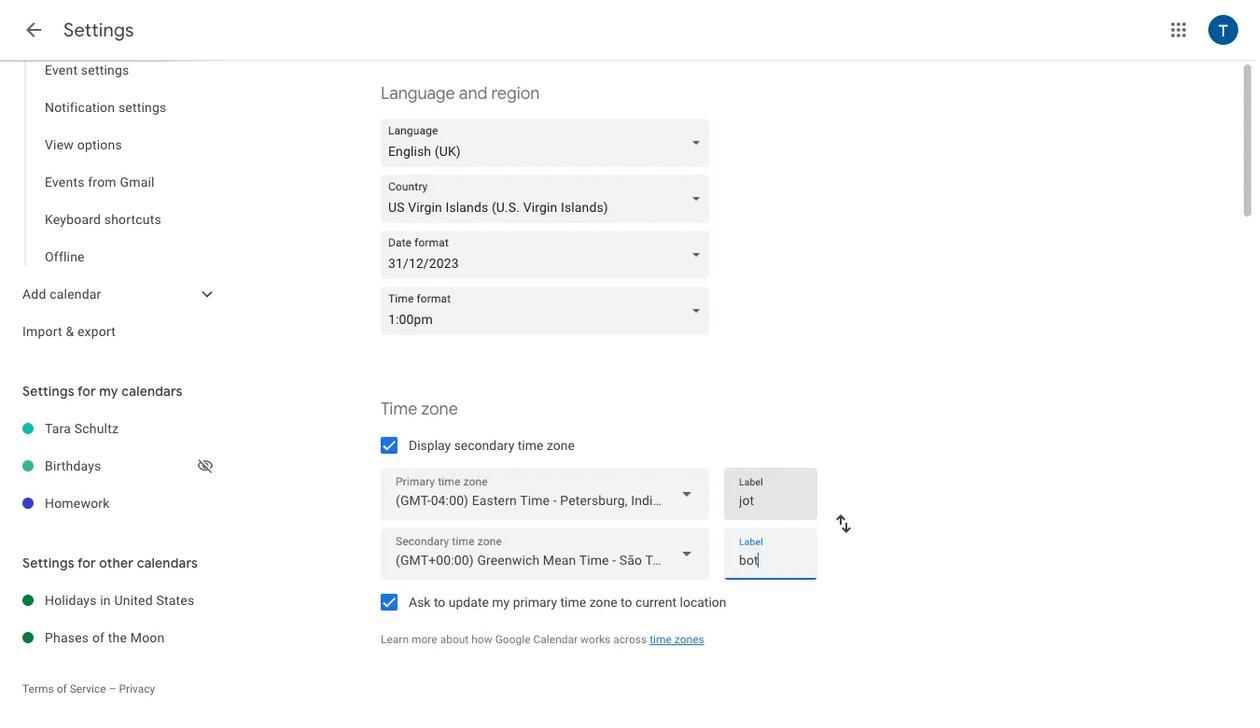Task type: locate. For each thing, give the bounding box(es) containing it.
for
[[77, 383, 96, 400], [77, 555, 96, 571]]

learn
[[381, 633, 409, 646]]

secondary
[[454, 438, 515, 453]]

0 vertical spatial for
[[77, 383, 96, 400]]

of left "the"
[[92, 630, 105, 645]]

service
[[70, 683, 106, 696]]

primary
[[513, 595, 557, 610]]

settings
[[63, 19, 134, 42], [22, 383, 74, 400], [22, 555, 74, 571]]

for for other
[[77, 555, 96, 571]]

to right ask
[[434, 595, 446, 610]]

birthdays
[[45, 458, 101, 473]]

zone up display
[[422, 399, 458, 420]]

0 vertical spatial my
[[99, 383, 118, 400]]

time right the secondary
[[518, 438, 544, 453]]

1 vertical spatial for
[[77, 555, 96, 571]]

settings up notification settings
[[81, 63, 129, 77]]

to left current
[[621, 595, 633, 610]]

1 vertical spatial calendars
[[137, 555, 198, 571]]

gmail
[[120, 175, 155, 190]]

to
[[434, 595, 446, 610], [621, 595, 633, 610]]

calendars up states
[[137, 555, 198, 571]]

1 for from the top
[[77, 383, 96, 400]]

phases
[[45, 630, 89, 645]]

2 vertical spatial time
[[650, 633, 672, 646]]

2 vertical spatial zone
[[590, 595, 618, 610]]

tree
[[0, 0, 224, 350]]

–
[[109, 683, 116, 696]]

for left other
[[77, 555, 96, 571]]

settings up tara
[[22, 383, 74, 400]]

0 horizontal spatial my
[[99, 383, 118, 400]]

learn more about how google calendar works across time zones
[[381, 633, 705, 646]]

zone up works
[[590, 595, 618, 610]]

events
[[45, 175, 85, 190]]

0 horizontal spatial zone
[[422, 399, 458, 420]]

united
[[114, 593, 153, 608]]

settings for other calendars
[[22, 555, 198, 571]]

0 vertical spatial zone
[[422, 399, 458, 420]]

settings up options at the left top
[[118, 100, 167, 115]]

2 vertical spatial settings
[[22, 555, 74, 571]]

1 vertical spatial time
[[561, 595, 587, 610]]

Label for primary time zone. text field
[[739, 487, 803, 514]]

of inside tree item
[[92, 630, 105, 645]]

more
[[412, 633, 438, 646]]

1 vertical spatial settings
[[118, 100, 167, 115]]

1 vertical spatial my
[[492, 595, 510, 610]]

import & export
[[22, 324, 116, 339]]

0 horizontal spatial time
[[518, 438, 544, 453]]

0 vertical spatial time
[[518, 438, 544, 453]]

calendars up tara schultz tree item
[[122, 383, 183, 400]]

calendars for settings for other calendars
[[137, 555, 198, 571]]

in
[[100, 593, 111, 608]]

time right primary
[[561, 595, 587, 610]]

settings
[[81, 63, 129, 77], [118, 100, 167, 115]]

of for the
[[92, 630, 105, 645]]

settings for settings for other calendars
[[22, 555, 74, 571]]

update
[[449, 595, 489, 610]]

my up tara schultz tree item
[[99, 383, 118, 400]]

time
[[518, 438, 544, 453], [561, 595, 587, 610], [650, 633, 672, 646]]

1 vertical spatial settings
[[22, 383, 74, 400]]

0 vertical spatial of
[[92, 630, 105, 645]]

go back image
[[22, 19, 45, 41]]

settings up event settings
[[63, 19, 134, 42]]

my right update
[[492, 595, 510, 610]]

holidays in united states tree item
[[0, 582, 224, 619]]

from
[[88, 175, 117, 190]]

offline
[[45, 249, 85, 264]]

1 horizontal spatial time
[[561, 595, 587, 610]]

zone right the secondary
[[547, 438, 575, 453]]

privacy link
[[119, 683, 155, 696]]

1 horizontal spatial to
[[621, 595, 633, 610]]

time left the zones at bottom
[[650, 633, 672, 646]]

1 vertical spatial of
[[57, 683, 67, 696]]

0 horizontal spatial of
[[57, 683, 67, 696]]

zone
[[422, 399, 458, 420], [547, 438, 575, 453], [590, 595, 618, 610]]

&
[[66, 324, 74, 339]]

2 horizontal spatial zone
[[590, 595, 618, 610]]

1 horizontal spatial of
[[92, 630, 105, 645]]

birthdays link
[[45, 447, 194, 485]]

settings up the holidays in the left bottom of the page
[[22, 555, 74, 571]]

0 vertical spatial settings
[[63, 19, 134, 42]]

0 vertical spatial settings
[[81, 63, 129, 77]]

ask to update my primary time zone to current location
[[409, 595, 727, 610]]

calendars
[[122, 383, 183, 400], [137, 555, 198, 571]]

add calendar
[[22, 287, 101, 302]]

tara schultz
[[45, 421, 119, 436]]

Label for secondary time zone. text field
[[739, 547, 803, 573]]

language and region
[[381, 83, 540, 105]]

of
[[92, 630, 105, 645], [57, 683, 67, 696]]

privacy
[[119, 683, 155, 696]]

view
[[45, 137, 74, 152]]

settings for other calendars tree
[[0, 582, 224, 656]]

1 horizontal spatial zone
[[547, 438, 575, 453]]

0 horizontal spatial to
[[434, 595, 446, 610]]

tree containing event settings
[[0, 0, 224, 350]]

settings for notification settings
[[118, 100, 167, 115]]

keyboard
[[45, 212, 101, 227]]

other
[[99, 555, 134, 571]]

holidays in united states link
[[45, 582, 224, 619]]

for up tara schultz
[[77, 383, 96, 400]]

0 vertical spatial calendars
[[122, 383, 183, 400]]

of right 'terms'
[[57, 683, 67, 696]]

group containing event settings
[[0, 0, 224, 275]]

phases of the moon link
[[45, 619, 224, 656]]

works
[[581, 633, 611, 646]]

settings for settings for my calendars
[[22, 383, 74, 400]]

2 for from the top
[[77, 555, 96, 571]]

my
[[99, 383, 118, 400], [492, 595, 510, 610]]

view options
[[45, 137, 122, 152]]

settings for event settings
[[81, 63, 129, 77]]

None field
[[381, 119, 717, 167], [381, 175, 717, 223], [381, 231, 717, 279], [381, 287, 717, 335], [381, 468, 710, 520], [381, 528, 710, 580], [381, 119, 717, 167], [381, 175, 717, 223], [381, 231, 717, 279], [381, 287, 717, 335], [381, 468, 710, 520], [381, 528, 710, 580]]

google
[[495, 633, 531, 646]]

group
[[0, 0, 224, 275]]



Task type: describe. For each thing, give the bounding box(es) containing it.
location
[[680, 595, 727, 610]]

settings heading
[[63, 19, 134, 42]]

the
[[108, 630, 127, 645]]

terms of service – privacy
[[22, 683, 155, 696]]

moon
[[130, 630, 165, 645]]

terms
[[22, 683, 54, 696]]

time zone
[[381, 399, 458, 420]]

settings for my calendars
[[22, 383, 183, 400]]

options
[[77, 137, 122, 152]]

birthdays tree item
[[0, 447, 224, 485]]

1 horizontal spatial my
[[492, 595, 510, 610]]

language
[[381, 83, 455, 105]]

2 horizontal spatial time
[[650, 633, 672, 646]]

homework
[[45, 496, 110, 511]]

across
[[614, 633, 647, 646]]

zones
[[675, 633, 705, 646]]

ask
[[409, 595, 431, 610]]

2 to from the left
[[621, 595, 633, 610]]

1 vertical spatial zone
[[547, 438, 575, 453]]

import
[[22, 324, 62, 339]]

swap time zones image
[[833, 513, 855, 535]]

shortcuts
[[104, 212, 162, 227]]

event settings
[[45, 63, 129, 77]]

notification settings
[[45, 100, 167, 115]]

time zones link
[[650, 633, 705, 646]]

display secondary time zone
[[409, 438, 575, 453]]

events from gmail
[[45, 175, 155, 190]]

tara
[[45, 421, 71, 436]]

calendar
[[534, 633, 578, 646]]

homework link
[[45, 485, 224, 522]]

holidays
[[45, 593, 97, 608]]

for for my
[[77, 383, 96, 400]]

how
[[472, 633, 493, 646]]

and
[[459, 83, 488, 105]]

settings for settings
[[63, 19, 134, 42]]

event
[[45, 63, 78, 77]]

phases of the moon tree item
[[0, 619, 224, 656]]

display
[[409, 438, 451, 453]]

keyboard shortcuts
[[45, 212, 162, 227]]

of for service
[[57, 683, 67, 696]]

1 to from the left
[[434, 595, 446, 610]]

schultz
[[74, 421, 119, 436]]

phases of the moon
[[45, 630, 165, 645]]

current
[[636, 595, 677, 610]]

calendar
[[50, 287, 101, 302]]

region
[[492, 83, 540, 105]]

holidays in united states
[[45, 593, 195, 608]]

terms of service link
[[22, 683, 106, 696]]

notification
[[45, 100, 115, 115]]

export
[[77, 324, 116, 339]]

states
[[156, 593, 195, 608]]

about
[[440, 633, 469, 646]]

calendars for settings for my calendars
[[122, 383, 183, 400]]

add
[[22, 287, 46, 302]]

time
[[381, 399, 418, 420]]

settings for my calendars tree
[[0, 410, 224, 522]]

homework tree item
[[0, 485, 224, 522]]

tara schultz tree item
[[0, 410, 224, 447]]



Task type: vqa. For each thing, say whether or not it's contained in the screenshot.
the Display secondary time zone at bottom left
yes



